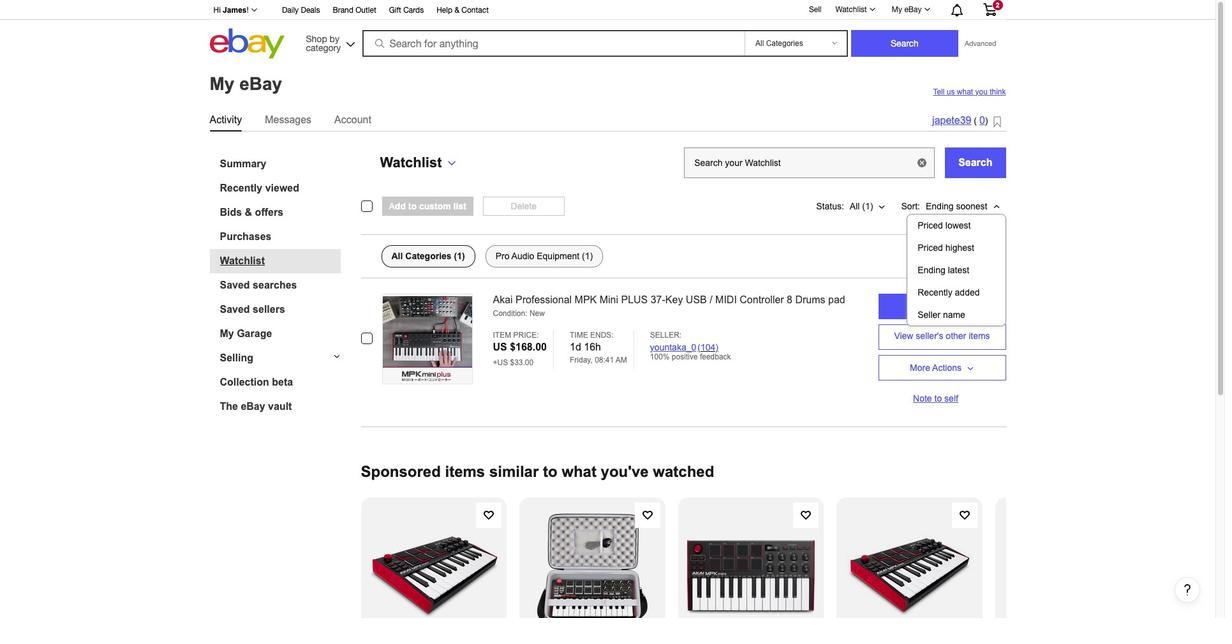 Task type: describe. For each thing, give the bounding box(es) containing it.
sellers
[[253, 304, 285, 314]]

delete button
[[483, 196, 565, 215]]

searches
[[253, 279, 297, 290]]

$33.00
[[510, 358, 534, 367]]

messages
[[265, 114, 312, 125]]

friday,
[[570, 356, 593, 365]]

(104)
[[698, 342, 719, 353]]

my for "my garage" link
[[220, 328, 234, 339]]

key
[[666, 294, 683, 305]]

recently viewed
[[220, 182, 299, 193]]

shop by category
[[306, 34, 341, 53]]

& for offers
[[245, 207, 252, 217]]

bids
[[220, 207, 242, 217]]

seller: yountaka_0 (104) 100% positive feedback
[[650, 331, 731, 362]]

sponsored items similar to what you've watched
[[361, 463, 715, 480]]

tell us what you think
[[934, 87, 1007, 96]]

the ebay vault link
[[220, 401, 341, 412]]

garage
[[237, 328, 272, 339]]

bids & offers
[[220, 207, 284, 217]]

buy
[[920, 300, 936, 310]]

1d
[[570, 342, 582, 353]]

make this page your my ebay homepage image
[[994, 116, 1001, 128]]

priced lowest
[[918, 220, 971, 230]]

us
[[947, 87, 955, 96]]

us
[[493, 342, 507, 353]]

by
[[330, 34, 340, 44]]

custom
[[419, 201, 451, 211]]

viewed
[[265, 182, 299, 193]]

think
[[990, 87, 1007, 96]]

saved sellers link
[[220, 304, 341, 315]]

mini
[[600, 294, 619, 305]]

outlet
[[356, 6, 377, 15]]

2 link
[[976, 0, 1005, 19]]

none submit inside shop by category banner
[[852, 30, 959, 57]]

none text field inside my ebay main content
[[685, 147, 935, 178]]

collection
[[220, 376, 269, 387]]

list
[[454, 201, 467, 211]]

& for contact
[[455, 6, 460, 15]]

watchlist inside popup button
[[380, 154, 442, 170]]

purchases
[[220, 231, 272, 242]]

akai professional mpk mini plus 37-key usb / midi controller 8 drums pad image
[[383, 296, 472, 381]]

note to self
[[914, 393, 959, 403]]

gift cards link
[[389, 4, 424, 18]]

offers
[[255, 207, 284, 217]]

menu inside my ebay main content
[[908, 214, 1006, 325]]

watchlist for the watchlist link to the right
[[836, 5, 867, 14]]

new
[[530, 309, 545, 318]]

1 vertical spatial watchlist link
[[220, 255, 341, 267]]

1 horizontal spatial to
[[543, 463, 558, 480]]

more actions
[[910, 362, 962, 373]]

professional
[[516, 294, 572, 305]]

Search for anything text field
[[364, 31, 743, 56]]

it
[[939, 300, 944, 310]]

yountaka_0
[[650, 342, 697, 353]]

to for add
[[409, 201, 417, 211]]

0 link
[[980, 115, 986, 126]]

ebay for the ebay vault link
[[241, 401, 265, 411]]

time
[[570, 331, 588, 340]]

advanced
[[965, 40, 997, 47]]

activity link
[[210, 111, 242, 128]]

shop by category button
[[300, 28, 358, 56]]

drums
[[796, 294, 826, 305]]

hi
[[214, 6, 221, 15]]

you
[[976, 87, 988, 96]]

seller name
[[918, 309, 966, 320]]

status:
[[817, 201, 845, 211]]

my garage link
[[220, 328, 341, 339]]

add
[[389, 201, 406, 211]]

ending for ending soonest
[[926, 201, 954, 211]]

contact
[[462, 6, 489, 15]]

plus
[[622, 294, 648, 305]]

priced for priced highest
[[918, 242, 944, 253]]

tell
[[934, 87, 945, 96]]

buy it now link
[[879, 293, 1007, 319]]

seller's
[[916, 331, 944, 341]]

james
[[223, 6, 247, 15]]

added
[[955, 287, 980, 297]]

account link
[[335, 111, 372, 128]]

brand outlet
[[333, 6, 377, 15]]

watchlist button
[[380, 154, 457, 171]]

priced for priced lowest
[[918, 220, 944, 230]]

search
[[959, 157, 993, 168]]

seller
[[918, 309, 941, 320]]

shop by category banner
[[207, 0, 1007, 62]]

daily deals
[[282, 6, 320, 15]]

sell link
[[804, 5, 828, 14]]

(1)
[[863, 201, 874, 211]]

lowest
[[946, 220, 971, 230]]

my ebay inside account navigation
[[892, 5, 922, 14]]

saved searches link
[[220, 279, 341, 291]]

ending for ending latest
[[918, 265, 946, 275]]

brand outlet link
[[333, 4, 377, 18]]

search button
[[946, 147, 1007, 178]]

midi
[[716, 294, 737, 305]]

bids & offers link
[[220, 207, 341, 218]]

(104) link
[[698, 342, 719, 353]]

1 horizontal spatial watchlist link
[[829, 2, 881, 17]]

other
[[946, 331, 967, 341]]

beta
[[272, 376, 293, 387]]

my for my ebay link at the right top of the page
[[892, 5, 903, 14]]



Task type: vqa. For each thing, say whether or not it's contained in the screenshot.
the Drums
yes



Task type: locate. For each thing, give the bounding box(es) containing it.
recently for recently viewed
[[220, 182, 263, 193]]

0 vertical spatial recently
[[220, 182, 263, 193]]

help
[[437, 6, 453, 15]]

watchlist link right "sell" link
[[829, 2, 881, 17]]

0 vertical spatial saved
[[220, 279, 250, 290]]

1 vertical spatial ending
[[918, 265, 946, 275]]

1 horizontal spatial my ebay
[[892, 5, 922, 14]]

0 vertical spatial to
[[409, 201, 417, 211]]

ending soonest button
[[921, 193, 1007, 219]]

to right the 'similar'
[[543, 463, 558, 480]]

item
[[493, 331, 512, 340]]

my ebay link
[[885, 2, 936, 17]]

2 priced from the top
[[918, 242, 944, 253]]

0 vertical spatial watchlist link
[[829, 2, 881, 17]]

0 vertical spatial priced
[[918, 220, 944, 230]]

yountaka_0 link
[[650, 342, 697, 353]]

self
[[945, 393, 959, 403]]

ending up priced lowest
[[926, 201, 954, 211]]

2 vertical spatial ebay
[[241, 401, 265, 411]]

0 horizontal spatial items
[[445, 463, 485, 480]]

my inside "my garage" link
[[220, 328, 234, 339]]

37-
[[651, 294, 666, 305]]

the ebay vault
[[220, 401, 292, 411]]

0 horizontal spatial to
[[409, 201, 417, 211]]

to right add
[[409, 201, 417, 211]]

help & contact
[[437, 6, 489, 15]]

watchlist link down purchases link on the top
[[220, 255, 341, 267]]

summary
[[220, 158, 267, 169]]

recently up it
[[918, 287, 953, 297]]

& inside "link"
[[245, 207, 252, 217]]

watchlist down purchases
[[220, 255, 265, 266]]

1 vertical spatial to
[[935, 393, 943, 403]]

1 vertical spatial saved
[[220, 304, 250, 314]]

priced up ending latest
[[918, 242, 944, 253]]

2 vertical spatial my
[[220, 328, 234, 339]]

1 vertical spatial my ebay
[[210, 74, 282, 94]]

help, opens dialogs image
[[1182, 584, 1195, 596]]

menu
[[908, 214, 1006, 325]]

1 horizontal spatial items
[[969, 331, 991, 341]]

sort:
[[902, 201, 921, 211]]

&
[[455, 6, 460, 15], [245, 207, 252, 217]]

what
[[958, 87, 974, 96], [562, 463, 597, 480]]

1 priced from the top
[[918, 220, 944, 230]]

0 vertical spatial watchlist
[[836, 5, 867, 14]]

100%
[[650, 353, 670, 362]]

ebay inside account navigation
[[905, 5, 922, 14]]

(
[[975, 116, 978, 126]]

the
[[220, 401, 238, 411]]

japete39 ( 0 )
[[933, 115, 989, 126]]

hi james !
[[214, 6, 249, 15]]

purchases link
[[220, 231, 341, 242]]

ending down priced highest
[[918, 265, 946, 275]]

None submit
[[852, 30, 959, 57]]

/
[[710, 294, 713, 305]]

time ends: 1d 16h friday, 08:41 am
[[570, 331, 628, 365]]

controller
[[740, 294, 784, 305]]

delete
[[511, 201, 537, 211]]

0 horizontal spatial what
[[562, 463, 597, 480]]

1 vertical spatial items
[[445, 463, 485, 480]]

1 horizontal spatial &
[[455, 6, 460, 15]]

all
[[850, 201, 860, 211]]

sponsored
[[361, 463, 441, 480]]

menu containing priced lowest
[[908, 214, 1006, 325]]

1 vertical spatial priced
[[918, 242, 944, 253]]

view
[[895, 331, 914, 341]]

priced up priced highest
[[918, 220, 944, 230]]

to for note
[[935, 393, 943, 403]]

0 horizontal spatial &
[[245, 207, 252, 217]]

positive
[[672, 353, 698, 362]]

akai professional mpk mini plus 37-key usb / midi controller 8 drums pad condition: new
[[493, 294, 846, 318]]

seller:
[[650, 331, 682, 340]]

recently down summary
[[220, 182, 263, 193]]

$168.00
[[510, 342, 547, 353]]

to left 'self'
[[935, 393, 943, 403]]

more
[[910, 362, 931, 373]]

messages link
[[265, 111, 312, 128]]

1 vertical spatial watchlist
[[380, 154, 442, 170]]

1 saved from the top
[[220, 279, 250, 290]]

2 horizontal spatial to
[[935, 393, 943, 403]]

recently for recently added
[[918, 287, 953, 297]]

japete39 link
[[933, 115, 972, 126]]

08:41
[[595, 356, 614, 365]]

ending latest
[[918, 265, 970, 275]]

what left you've
[[562, 463, 597, 480]]

2
[[996, 1, 1000, 9]]

saved for saved searches
[[220, 279, 250, 290]]

akai
[[493, 294, 513, 305]]

feedback
[[700, 353, 731, 362]]

daily deals link
[[282, 4, 320, 18]]

2 horizontal spatial watchlist
[[836, 5, 867, 14]]

gift cards
[[389, 6, 424, 15]]

tell us what you think link
[[934, 87, 1007, 96]]

to
[[409, 201, 417, 211], [935, 393, 943, 403], [543, 463, 558, 480]]

0 vertical spatial ending
[[926, 201, 954, 211]]

watchlist link
[[829, 2, 881, 17], [220, 255, 341, 267]]

my inside my ebay link
[[892, 5, 903, 14]]

saved
[[220, 279, 250, 290], [220, 304, 250, 314]]

1 vertical spatial &
[[245, 207, 252, 217]]

0 vertical spatial items
[[969, 331, 991, 341]]

0 horizontal spatial watchlist
[[220, 255, 265, 266]]

advanced link
[[959, 31, 1003, 56]]

what right us
[[958, 87, 974, 96]]

selling button
[[210, 352, 341, 364]]

0 vertical spatial &
[[455, 6, 460, 15]]

0 vertical spatial what
[[958, 87, 974, 96]]

watchlist up add
[[380, 154, 442, 170]]

0 vertical spatial ebay
[[905, 5, 922, 14]]

& inside account navigation
[[455, 6, 460, 15]]

selling
[[220, 352, 253, 363]]

1 vertical spatial ebay
[[240, 74, 282, 94]]

2 vertical spatial to
[[543, 463, 558, 480]]

1 horizontal spatial watchlist
[[380, 154, 442, 170]]

0 horizontal spatial my ebay
[[210, 74, 282, 94]]

my ebay inside main content
[[210, 74, 282, 94]]

1 vertical spatial what
[[562, 463, 597, 480]]

more actions button
[[879, 355, 1007, 380]]

similar
[[490, 463, 539, 480]]

& right bids
[[245, 207, 252, 217]]

2 saved from the top
[[220, 304, 250, 314]]

account navigation
[[207, 0, 1007, 20]]

0 horizontal spatial watchlist link
[[220, 255, 341, 267]]

ending inside dropdown button
[[926, 201, 954, 211]]

soonest
[[957, 201, 988, 211]]

actions
[[933, 362, 962, 373]]

shop
[[306, 34, 327, 44]]

view seller's other items
[[895, 331, 991, 341]]

ends:
[[591, 331, 614, 340]]

watchlist right "sell" link
[[836, 5, 867, 14]]

saved up my garage
[[220, 304, 250, 314]]

latest
[[949, 265, 970, 275]]

None text field
[[685, 147, 935, 178]]

saved up 'saved sellers'
[[220, 279, 250, 290]]

daily
[[282, 6, 299, 15]]

collection beta link
[[220, 376, 341, 388]]

to inside button
[[935, 393, 943, 403]]

items left the 'similar'
[[445, 463, 485, 480]]

1 vertical spatial recently
[[918, 287, 953, 297]]

2 vertical spatial watchlist
[[220, 255, 265, 266]]

watchlist
[[836, 5, 867, 14], [380, 154, 442, 170], [220, 255, 265, 266]]

0 vertical spatial my
[[892, 5, 903, 14]]

0 horizontal spatial recently
[[220, 182, 263, 193]]

1 horizontal spatial what
[[958, 87, 974, 96]]

now
[[947, 300, 966, 310]]

watchlist for bottom the watchlist link
[[220, 255, 265, 266]]

ebay for my ebay link at the right top of the page
[[905, 5, 922, 14]]

pad
[[829, 294, 846, 305]]

items
[[969, 331, 991, 341], [445, 463, 485, 480]]

1 horizontal spatial recently
[[918, 287, 953, 297]]

note to self button
[[879, 385, 1007, 411]]

saved for saved sellers
[[220, 304, 250, 314]]

1 vertical spatial my
[[210, 74, 235, 94]]

account
[[335, 114, 372, 125]]

vault
[[268, 401, 292, 411]]

watchlist inside account navigation
[[836, 5, 867, 14]]

0
[[980, 115, 986, 126]]

recently added
[[918, 287, 980, 297]]

items right other
[[969, 331, 991, 341]]

to inside button
[[409, 201, 417, 211]]

+us
[[493, 358, 508, 367]]

my ebay main content
[[5, 62, 1211, 618]]

help & contact link
[[437, 4, 489, 18]]

& right help at the top left of page
[[455, 6, 460, 15]]

0 vertical spatial my ebay
[[892, 5, 922, 14]]

gift
[[389, 6, 401, 15]]

recently inside menu
[[918, 287, 953, 297]]



